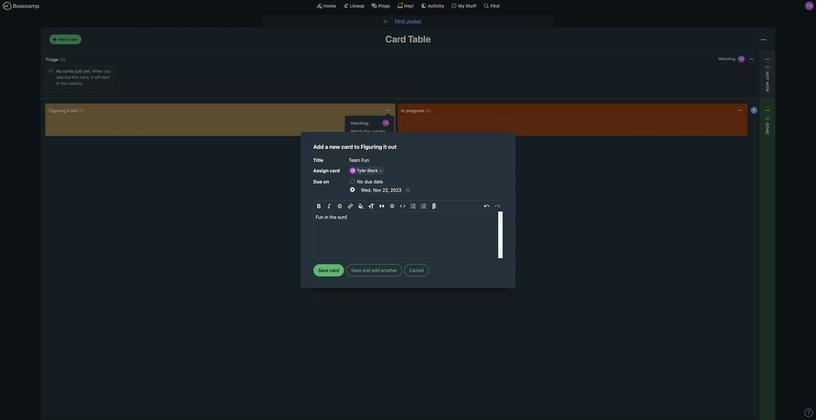 Task type: vqa. For each thing, say whether or not it's contained in the screenshot.
do's that
no



Task type: locate. For each thing, give the bounding box(es) containing it.
1 vertical spatial no
[[357, 179, 363, 184]]

stuff
[[466, 3, 477, 8]]

0 horizontal spatial out
[[71, 108, 78, 113]]

1 n from the top
[[766, 82, 770, 85]]

0 vertical spatial in
[[56, 81, 60, 86]]

tyler black image
[[738, 55, 746, 63]]

tyler black ×
[[357, 168, 382, 173]]

2 o from the top
[[766, 85, 770, 88]]

1 horizontal spatial it
[[91, 75, 93, 80]]

None submit
[[729, 83, 770, 90], [349, 127, 390, 135], [729, 134, 770, 142], [349, 166, 390, 173], [349, 184, 390, 191], [349, 191, 390, 198], [313, 264, 344, 276], [729, 83, 770, 90], [349, 127, 390, 135], [729, 134, 770, 142], [349, 166, 390, 173], [349, 184, 390, 191], [349, 191, 390, 198], [313, 264, 344, 276]]

color it yellow image
[[356, 139, 361, 144]]

my stuff
[[458, 3, 477, 8]]

it down this
[[67, 108, 70, 113]]

0 vertical spatial add
[[58, 37, 65, 42]]

watching: left d o n e
[[731, 127, 749, 132]]

1 horizontal spatial out
[[388, 144, 397, 150]]

2 vertical spatial watching:
[[731, 127, 749, 132]]

0 horizontal spatial add
[[58, 37, 65, 42]]

1 horizontal spatial tyler black image
[[805, 1, 814, 10]]

no
[[56, 69, 62, 74], [357, 179, 363, 184]]

n o t n o w
[[766, 71, 770, 92]]

0 vertical spatial it
[[91, 75, 93, 80]]

hey!
[[404, 3, 414, 8]]

1 vertical spatial out
[[388, 144, 397, 150]]

×
[[379, 168, 382, 173]]

it
[[91, 75, 93, 80], [67, 108, 70, 113], [384, 144, 387, 150]]

new
[[329, 144, 340, 150]]

no for no cards just yet
[[56, 69, 62, 74]]

this
[[61, 81, 67, 86]]

add for add card
[[351, 157, 358, 161]]

no left the due
[[357, 179, 363, 184]]

add
[[58, 37, 65, 42], [313, 144, 324, 150], [351, 157, 358, 161]]

my stuff button
[[451, 3, 477, 9]]

card table
[[386, 34, 431, 45]]

1 horizontal spatial add
[[313, 144, 324, 150]]

0 horizontal spatial the
[[64, 75, 71, 80]]

0 vertical spatial a
[[66, 37, 68, 42]]

watching: left tyler black icon
[[719, 56, 737, 61]]

card inside add a card link
[[69, 37, 77, 42]]

add right and
[[372, 268, 380, 273]]

0 vertical spatial tyler black image
[[805, 1, 814, 10]]

no inside "add it to the schedule?" option group
[[357, 179, 363, 184]]

n
[[766, 82, 770, 85], [766, 129, 770, 132]]

in progress (0)
[[401, 108, 432, 113]]

tyler black image
[[805, 1, 814, 10], [382, 119, 390, 127]]

due
[[365, 179, 373, 184]]

1 horizontal spatial figuring
[[361, 144, 382, 150]]

it right color it pink icon
[[384, 144, 387, 150]]

out
[[71, 108, 78, 113], [388, 144, 397, 150]]

triage link
[[45, 57, 58, 62]]

you
[[104, 69, 111, 74]]

in left this
[[56, 81, 60, 86]]

color it red image
[[368, 139, 372, 144]]

home link
[[317, 3, 336, 9]]

out right color it purple icon
[[388, 144, 397, 150]]

0 horizontal spatial figuring
[[49, 108, 66, 113]]

no left 'cards' in the left of the page
[[56, 69, 62, 74]]

color it orange image
[[362, 139, 367, 144]]

o up e
[[766, 126, 770, 129]]

option group
[[349, 138, 390, 152]]

a
[[66, 37, 68, 42], [325, 144, 328, 150]]

× link
[[377, 168, 384, 174]]

pings button
[[371, 3, 390, 9]]

2 horizontal spatial add
[[351, 157, 358, 161]]

card inside add card link
[[359, 157, 368, 161]]

save and add another
[[351, 268, 397, 273]]

0 horizontal spatial no
[[56, 69, 62, 74]]

due
[[313, 179, 322, 184]]

0 vertical spatial n
[[766, 82, 770, 85]]

0 horizontal spatial tyler black image
[[382, 119, 390, 127]]

activity link
[[421, 3, 444, 9]]

switch accounts image
[[2, 1, 40, 10]]

1 vertical spatial n
[[766, 129, 770, 132]]

start
[[101, 75, 110, 80]]

find
[[491, 3, 500, 8]]

0 vertical spatial the
[[64, 75, 71, 80]]

fun in the sun!
[[316, 215, 347, 220]]

0 horizontal spatial add
[[56, 75, 63, 80]]

add a new card to figuring it out
[[313, 144, 397, 150]]

it left the "will"
[[91, 75, 93, 80]]

column.
[[69, 81, 83, 86]]

color it pink image
[[374, 139, 378, 144]]

table
[[408, 34, 431, 45]]

1 horizontal spatial the
[[330, 215, 337, 220]]

watching: up color it yellow icon
[[351, 120, 369, 125]]

0 horizontal spatial a
[[66, 37, 68, 42]]

card
[[69, 37, 77, 42], [342, 144, 353, 150], [359, 157, 368, 161], [330, 168, 340, 173]]

figuring it out link
[[49, 108, 78, 113]]

figuring it out (0)
[[49, 108, 85, 113]]

add up this
[[56, 75, 63, 80]]

the
[[64, 75, 71, 80], [330, 215, 337, 220]]

Describe your card here… text field
[[314, 212, 503, 258]]

1 vertical spatial add
[[313, 144, 324, 150]]

hey! button
[[397, 3, 414, 9]]

assign card
[[313, 168, 340, 173]]

o up w
[[766, 75, 770, 78]]

1 horizontal spatial add
[[372, 268, 380, 273]]

Type a card title… text field
[[349, 155, 503, 165]]

add up "triage (0)"
[[58, 37, 65, 42]]

tyler
[[357, 168, 366, 173]]

o down t
[[766, 85, 770, 88]]

first jacket link
[[395, 19, 421, 24]]

save and add another button
[[346, 264, 402, 276]]

1 vertical spatial tyler black image
[[382, 119, 390, 127]]

2 vertical spatial add
[[351, 157, 358, 161]]

in
[[56, 81, 60, 86], [325, 215, 329, 220]]

the down 'cards' in the left of the page
[[64, 75, 71, 80]]

0 vertical spatial figuring
[[49, 108, 66, 113]]

out down column. on the left top of page
[[71, 108, 78, 113]]

(0) right 'progress'
[[426, 108, 432, 113]]

n down t
[[766, 82, 770, 85]]

o for n o t n o w
[[766, 75, 770, 78]]

1 vertical spatial figuring
[[361, 144, 382, 150]]

jacket
[[406, 19, 421, 24]]

figuring
[[49, 108, 66, 113], [361, 144, 382, 150]]

1 horizontal spatial in
[[325, 215, 329, 220]]

the inside text field
[[330, 215, 337, 220]]

rename link
[[349, 176, 390, 184]]

in right fun
[[325, 215, 329, 220]]

0 vertical spatial no
[[56, 69, 62, 74]]

color it green image
[[356, 146, 361, 151]]

the left sun!
[[330, 215, 337, 220]]

n down "d"
[[766, 129, 770, 132]]

o
[[766, 75, 770, 78], [766, 85, 770, 88], [766, 126, 770, 129]]

0 horizontal spatial it
[[67, 108, 70, 113]]

pings
[[378, 3, 390, 8]]

0 vertical spatial o
[[766, 75, 770, 78]]

(0)
[[60, 57, 66, 62], [765, 65, 770, 69], [79, 108, 85, 113], [426, 108, 432, 113], [765, 116, 770, 121]]

2 vertical spatial o
[[766, 126, 770, 129]]

1 vertical spatial a
[[325, 144, 328, 150]]

2 horizontal spatial it
[[384, 144, 387, 150]]

add down color it blue image on the left of the page
[[351, 157, 358, 161]]

no cards just yet
[[56, 69, 90, 74]]

first jacket
[[395, 19, 421, 24]]

watching:
[[719, 56, 737, 61], [351, 120, 369, 125], [731, 127, 749, 132]]

in progress link
[[401, 108, 425, 113]]

0 horizontal spatial in
[[56, 81, 60, 86]]

triage
[[45, 57, 58, 62]]

1 o from the top
[[766, 75, 770, 78]]

d o n e
[[766, 123, 770, 135]]

a for new
[[325, 144, 328, 150]]

1 horizontal spatial a
[[325, 144, 328, 150]]

3 o from the top
[[766, 126, 770, 129]]

1 vertical spatial in
[[325, 215, 329, 220]]

add
[[56, 75, 63, 80], [372, 268, 380, 273]]

add up title
[[313, 144, 324, 150]]

t
[[766, 78, 770, 80]]

1 horizontal spatial no
[[357, 179, 363, 184]]

it inside . when you add the first card, it will start in this column.
[[91, 75, 93, 80]]

cards
[[63, 69, 74, 74]]

1 vertical spatial add
[[372, 268, 380, 273]]

1 vertical spatial the
[[330, 215, 337, 220]]

and
[[363, 268, 371, 273]]

a for card
[[66, 37, 68, 42]]

1 vertical spatial o
[[766, 85, 770, 88]]

0 vertical spatial add
[[56, 75, 63, 80]]



Task type: describe. For each thing, give the bounding box(es) containing it.
my
[[458, 3, 465, 8]]

triage (0)
[[45, 57, 66, 62]]

sun!
[[338, 215, 347, 220]]

title
[[313, 157, 323, 163]]

color it brown image
[[362, 146, 367, 151]]

find button
[[484, 3, 500, 9]]

color it purple image
[[379, 139, 384, 144]]

Choose date… field
[[357, 186, 414, 194]]

0 vertical spatial watching:
[[719, 56, 737, 61]]

1 vertical spatial it
[[67, 108, 70, 113]]

. when you add the first card, it will start in this column.
[[56, 69, 111, 86]]

color it blue image
[[350, 146, 355, 151]]

date
[[374, 179, 383, 184]]

add card
[[351, 157, 368, 161]]

due on
[[313, 179, 329, 184]]

o for d o n e
[[766, 126, 770, 129]]

.
[[90, 69, 91, 74]]

add it to the schedule? option group
[[350, 178, 503, 195]]

add for add a card
[[58, 37, 65, 42]]

0 vertical spatial out
[[71, 108, 78, 113]]

will
[[94, 75, 100, 80]]

cancel link
[[405, 264, 429, 276]]

1 vertical spatial watching:
[[351, 120, 369, 125]]

on
[[324, 179, 329, 184]]

black
[[368, 168, 378, 173]]

assign
[[313, 168, 329, 173]]

save
[[351, 268, 362, 273]]

(0) up n
[[765, 65, 770, 69]]

add inside . when you add the first card, it will start in this column.
[[56, 75, 63, 80]]

cancel
[[410, 268, 424, 273]]

color it white image
[[350, 139, 355, 144]]

rename
[[351, 177, 366, 182]]

add a card link
[[50, 35, 81, 44]]

when
[[92, 69, 103, 74]]

n
[[766, 71, 770, 75]]

another
[[381, 268, 397, 273]]

add card link
[[349, 155, 390, 163]]

to
[[354, 144, 360, 150]]

activity
[[428, 3, 444, 8]]

in inside . when you add the first card, it will start in this column.
[[56, 81, 60, 86]]

card,
[[80, 75, 90, 80]]

no due date
[[357, 179, 383, 184]]

2 vertical spatial it
[[384, 144, 387, 150]]

the inside . when you add the first card, it will start in this column.
[[64, 75, 71, 80]]

add a card
[[58, 37, 77, 42]]

e
[[766, 132, 770, 135]]

d
[[766, 123, 770, 126]]

yet
[[84, 69, 90, 74]]

Type names to assign… text field
[[385, 167, 503, 175]]

card
[[386, 34, 406, 45]]

lineup
[[350, 3, 365, 8]]

fun
[[316, 215, 324, 220]]

progress
[[406, 108, 425, 113]]

main element
[[0, 0, 816, 11]]

(0) up "d"
[[765, 116, 770, 121]]

just
[[75, 69, 83, 74]]

lineup link
[[343, 3, 365, 9]]

(0) right the triage link
[[60, 57, 66, 62]]

no for no due date
[[357, 179, 363, 184]]

add inside button
[[372, 268, 380, 273]]

in inside text field
[[325, 215, 329, 220]]

add for add a new card to figuring it out
[[313, 144, 324, 150]]

2 n from the top
[[766, 129, 770, 132]]

w
[[766, 88, 770, 92]]

home
[[324, 3, 336, 8]]

first
[[72, 75, 79, 80]]

(0) right figuring it out link in the top left of the page
[[79, 108, 85, 113]]

in
[[401, 108, 405, 113]]

first
[[395, 19, 405, 24]]



